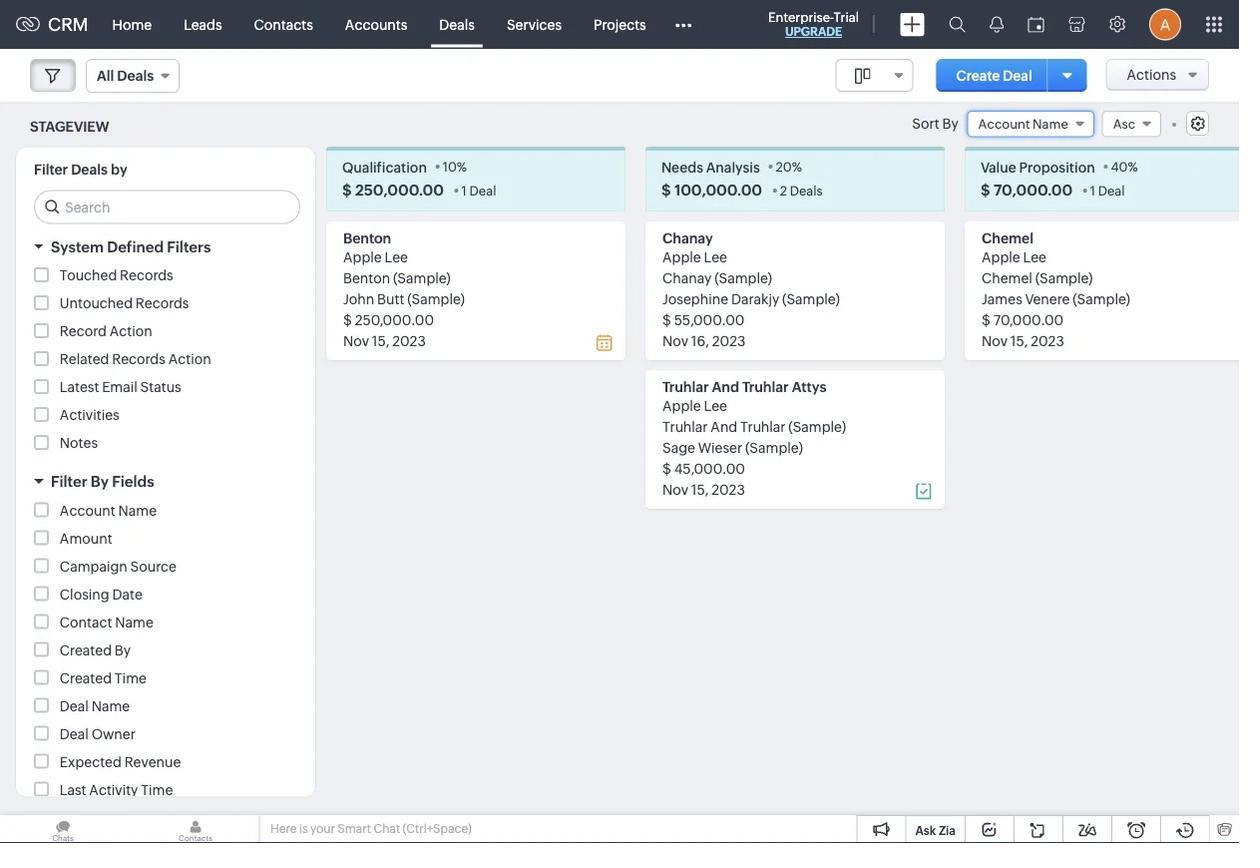 Task type: describe. For each thing, give the bounding box(es) containing it.
actions
[[1127, 67, 1176, 83]]

create
[[957, 67, 1000, 83]]

account inside account name field
[[978, 116, 1030, 131]]

john butt (sample) link
[[343, 291, 465, 307]]

chemel apple lee chemel (sample) james venere (sample) $ 70,000.00 nov 15, 2023
[[982, 230, 1131, 349]]

filter for filter deals by
[[34, 161, 68, 177]]

needs analysis
[[662, 158, 760, 174]]

(sample) down benton (sample) link
[[407, 291, 465, 307]]

latest
[[60, 379, 99, 395]]

15, inside truhlar and truhlar attys apple lee truhlar and truhlar (sample) sage wieser (sample) $ 45,000.00 nov 15, 2023
[[691, 481, 709, 497]]

josephine darakjy (sample) link
[[663, 291, 840, 307]]

truhlar up truhlar and truhlar (sample) link
[[742, 378, 789, 394]]

revenue
[[124, 754, 181, 770]]

search element
[[937, 0, 978, 49]]

15, for 70,000.00
[[1011, 333, 1028, 349]]

filter by fields
[[51, 473, 154, 490]]

wieser
[[698, 439, 743, 455]]

profile element
[[1138, 0, 1193, 48]]

truhlar and truhlar attys apple lee truhlar and truhlar (sample) sage wieser (sample) $ 45,000.00 nov 15, 2023
[[663, 378, 846, 497]]

name up owner
[[91, 698, 130, 714]]

profile image
[[1150, 8, 1181, 40]]

deal owner
[[60, 726, 136, 742]]

apple inside truhlar and truhlar attys apple lee truhlar and truhlar (sample) sage wieser (sample) $ 45,000.00 nov 15, 2023
[[663, 397, 701, 413]]

filter deals by
[[34, 161, 127, 177]]

chat
[[374, 822, 400, 836]]

1 70,000.00 from the top
[[994, 181, 1073, 198]]

1 chanay from the top
[[663, 230, 713, 246]]

filter by fields button
[[16, 464, 315, 499]]

1 chemel from the top
[[982, 230, 1034, 246]]

lee for chemel
[[1023, 249, 1047, 265]]

% for $ 250,000.00
[[457, 159, 467, 174]]

All Deals field
[[86, 59, 180, 93]]

chanay (sample) link
[[663, 270, 772, 286]]

$ inside chemel apple lee chemel (sample) james venere (sample) $ 70,000.00 nov 15, 2023
[[982, 312, 991, 328]]

benton link
[[343, 230, 391, 246]]

1 vertical spatial time
[[141, 782, 173, 798]]

$ down needs
[[662, 181, 671, 198]]

by for filter
[[91, 473, 109, 490]]

$ 250,000.00
[[342, 181, 444, 198]]

10
[[443, 159, 457, 174]]

value
[[981, 158, 1017, 174]]

butt
[[377, 291, 404, 307]]

2023 for 250,000.00
[[392, 333, 426, 349]]

owner
[[91, 726, 136, 742]]

calendar image
[[1028, 16, 1045, 32]]

$ down "value"
[[981, 181, 990, 198]]

100,000.00
[[674, 181, 762, 198]]

filter for filter by fields
[[51, 473, 87, 490]]

accounts link
[[329, 0, 423, 48]]

deal name
[[60, 698, 130, 714]]

by
[[111, 161, 127, 177]]

all
[[97, 68, 114, 84]]

status
[[140, 379, 181, 395]]

$ down qualification
[[342, 181, 352, 198]]

created for created by
[[60, 642, 112, 658]]

source
[[130, 558, 176, 574]]

records for touched
[[120, 267, 173, 283]]

attys
[[792, 378, 827, 394]]

services link
[[491, 0, 578, 48]]

here is your smart chat (ctrl+space)
[[270, 822, 472, 836]]

2
[[780, 183, 787, 198]]

% for $ 100,000.00
[[792, 159, 802, 174]]

2 chanay from the top
[[663, 270, 712, 286]]

truhlar and truhlar attys link
[[663, 378, 827, 394]]

accounts
[[345, 16, 407, 32]]

contact
[[60, 614, 112, 630]]

enterprise-trial upgrade
[[768, 9, 859, 38]]

expected
[[60, 754, 122, 770]]

qualification
[[342, 158, 427, 174]]

contacts
[[254, 16, 313, 32]]

darakjy
[[731, 291, 780, 307]]

2 deals
[[780, 183, 823, 198]]

nov for 250,000.00
[[343, 333, 369, 349]]

sage
[[663, 439, 695, 455]]

expected revenue
[[60, 754, 181, 770]]

chemel (sample) link
[[982, 270, 1093, 286]]

45,000.00
[[674, 460, 745, 476]]

record
[[60, 323, 107, 339]]

system defined filters button
[[16, 229, 315, 264]]

apple for chemel
[[982, 249, 1021, 265]]

20
[[776, 159, 792, 174]]

benton (sample) link
[[343, 270, 451, 286]]

0 horizontal spatial action
[[109, 323, 152, 339]]

2023 inside truhlar and truhlar attys apple lee truhlar and truhlar (sample) sage wieser (sample) $ 45,000.00 nov 15, 2023
[[712, 481, 745, 497]]

here
[[270, 822, 297, 836]]

email
[[102, 379, 137, 395]]

(sample) right darakjy
[[782, 291, 840, 307]]

untouched records
[[60, 295, 189, 311]]

activities
[[60, 407, 119, 423]]

signals element
[[978, 0, 1016, 49]]

250,000.00 inside the benton apple lee benton (sample) john butt (sample) $ 250,000.00 nov 15, 2023
[[355, 312, 434, 328]]

created by
[[60, 642, 131, 658]]

by for sort
[[942, 116, 959, 132]]

created for created time
[[60, 670, 112, 686]]

name down date
[[115, 614, 153, 630]]

name down the "fields"
[[118, 502, 157, 518]]

home link
[[96, 0, 168, 48]]

system
[[51, 238, 104, 255]]

leads link
[[168, 0, 238, 48]]

crm
[[48, 14, 88, 35]]

sort
[[912, 116, 940, 132]]

sort by
[[912, 116, 959, 132]]

sage wieser (sample) link
[[663, 439, 803, 455]]

deal up "deal owner"
[[60, 698, 89, 714]]

chemel link
[[982, 230, 1034, 246]]

16,
[[691, 333, 709, 349]]

truhlar up sage wieser (sample) link
[[740, 418, 786, 434]]

$ 100,000.00
[[662, 181, 762, 198]]

latest email status
[[60, 379, 181, 395]]

name inside field
[[1033, 116, 1069, 131]]

contacts link
[[238, 0, 329, 48]]



Task type: vqa. For each thing, say whether or not it's contained in the screenshot.
2023 related to 250,000.00
yes



Task type: locate. For each thing, give the bounding box(es) containing it.
signals image
[[990, 16, 1004, 33]]

$ inside the benton apple lee benton (sample) john butt (sample) $ 250,000.00 nov 15, 2023
[[343, 312, 352, 328]]

lee up chanay (sample) link
[[704, 249, 727, 265]]

create menu image
[[900, 12, 925, 36]]

filter down stageview
[[34, 161, 68, 177]]

records up latest email status
[[112, 351, 165, 367]]

(sample) up john butt (sample) link
[[393, 270, 451, 286]]

2 vertical spatial records
[[112, 351, 165, 367]]

2023 down john butt (sample) link
[[392, 333, 426, 349]]

apple inside chemel apple lee chemel (sample) james venere (sample) $ 70,000.00 nov 15, 2023
[[982, 249, 1021, 265]]

1 horizontal spatial account
[[978, 116, 1030, 131]]

deal down '40'
[[1098, 183, 1125, 198]]

by right sort
[[942, 116, 959, 132]]

amount
[[60, 530, 112, 546]]

lee for benton
[[385, 249, 408, 265]]

activity
[[89, 782, 138, 798]]

lee for chanay
[[704, 249, 727, 265]]

1 deal down '40'
[[1090, 183, 1125, 198]]

truhlar and truhlar (sample) link
[[663, 418, 846, 434]]

2023 down venere
[[1031, 333, 1065, 349]]

0 vertical spatial 250,000.00
[[355, 181, 444, 198]]

1 horizontal spatial action
[[168, 351, 211, 367]]

1 for 250,000.00
[[462, 183, 467, 198]]

records down "defined"
[[120, 267, 173, 283]]

1 created from the top
[[60, 642, 112, 658]]

and up truhlar and truhlar (sample) link
[[712, 378, 739, 394]]

1 vertical spatial filter
[[51, 473, 87, 490]]

benton up benton (sample) link
[[343, 230, 391, 246]]

deals for 2 deals
[[790, 183, 823, 198]]

asc
[[1113, 116, 1136, 131]]

deal
[[1003, 67, 1033, 83], [470, 183, 496, 198], [1098, 183, 1125, 198], [60, 698, 89, 714], [60, 726, 89, 742]]

1 vertical spatial and
[[711, 418, 738, 434]]

deals inside field
[[117, 68, 154, 84]]

1 horizontal spatial 15,
[[691, 481, 709, 497]]

0 horizontal spatial account name
[[60, 502, 157, 518]]

0 horizontal spatial 15,
[[372, 333, 390, 349]]

value proposition
[[981, 158, 1095, 174]]

2 horizontal spatial by
[[942, 116, 959, 132]]

benton apple lee benton (sample) john butt (sample) $ 250,000.00 nov 15, 2023
[[343, 230, 465, 349]]

account name
[[978, 116, 1069, 131], [60, 502, 157, 518]]

1 vertical spatial chemel
[[982, 270, 1033, 286]]

deal up expected
[[60, 726, 89, 742]]

None field
[[836, 59, 914, 92]]

smart
[[338, 822, 371, 836]]

deals right 2 at the top of the page
[[790, 183, 823, 198]]

Search text field
[[35, 191, 299, 223]]

Account Name field
[[968, 111, 1094, 137]]

40
[[1111, 159, 1128, 174]]

james
[[982, 291, 1023, 307]]

created down 'contact'
[[60, 642, 112, 658]]

$ inside truhlar and truhlar attys apple lee truhlar and truhlar (sample) sage wieser (sample) $ 45,000.00 nov 15, 2023
[[663, 460, 671, 476]]

0 vertical spatial by
[[942, 116, 959, 132]]

1 down proposition
[[1090, 183, 1096, 198]]

nov left 16,
[[663, 333, 688, 349]]

2 horizontal spatial %
[[1128, 159, 1138, 174]]

0 vertical spatial account name
[[978, 116, 1069, 131]]

chanay link
[[663, 230, 713, 246]]

john
[[343, 291, 374, 307]]

1 vertical spatial by
[[91, 473, 109, 490]]

0 vertical spatial chanay
[[663, 230, 713, 246]]

0 vertical spatial account
[[978, 116, 1030, 131]]

% for $ 70,000.00
[[1128, 159, 1138, 174]]

filters
[[167, 238, 211, 255]]

1 250,000.00 from the top
[[355, 181, 444, 198]]

lee inside the benton apple lee benton (sample) john butt (sample) $ 250,000.00 nov 15, 2023
[[385, 249, 408, 265]]

0 vertical spatial 70,000.00
[[994, 181, 1073, 198]]

2023 inside the 'chanay apple lee chanay (sample) josephine darakjy (sample) $ 55,000.00 nov 16, 2023'
[[712, 333, 746, 349]]

contacts image
[[133, 815, 258, 843]]

15, inside chemel apple lee chemel (sample) james venere (sample) $ 70,000.00 nov 15, 2023
[[1011, 333, 1028, 349]]

contact name
[[60, 614, 153, 630]]

apple for benton
[[343, 249, 382, 265]]

nov inside truhlar and truhlar attys apple lee truhlar and truhlar (sample) sage wieser (sample) $ 45,000.00 nov 15, 2023
[[663, 481, 688, 497]]

deal right create
[[1003, 67, 1033, 83]]

1 vertical spatial 250,000.00
[[355, 312, 434, 328]]

closing
[[60, 586, 109, 602]]

action
[[109, 323, 152, 339], [168, 351, 211, 367]]

0 horizontal spatial account
[[60, 502, 115, 518]]

2 1 from the left
[[1090, 183, 1096, 198]]

untouched
[[60, 295, 133, 311]]

(sample)
[[393, 270, 451, 286], [715, 270, 772, 286], [1035, 270, 1093, 286], [407, 291, 465, 307], [782, 291, 840, 307], [1073, 291, 1131, 307], [789, 418, 846, 434], [745, 439, 803, 455]]

created
[[60, 642, 112, 658], [60, 670, 112, 686]]

chemel up james
[[982, 270, 1033, 286]]

% right qualification
[[457, 159, 467, 174]]

0 vertical spatial and
[[712, 378, 739, 394]]

touched
[[60, 267, 117, 283]]

(sample) down attys at the right top of page
[[789, 418, 846, 434]]

lee up benton (sample) link
[[385, 249, 408, 265]]

apple
[[343, 249, 382, 265], [663, 249, 701, 265], [982, 249, 1021, 265], [663, 397, 701, 413]]

Other Modules field
[[662, 8, 705, 40]]

deal inside 'button'
[[1003, 67, 1033, 83]]

0 vertical spatial filter
[[34, 161, 68, 177]]

notes
[[60, 435, 98, 451]]

nov down 45,000.00
[[663, 481, 688, 497]]

chats image
[[0, 815, 126, 843]]

truhlar down 16,
[[663, 378, 709, 394]]

chanay
[[663, 230, 713, 246], [663, 270, 712, 286]]

15, inside the benton apple lee benton (sample) john butt (sample) $ 250,000.00 nov 15, 2023
[[372, 333, 390, 349]]

ask zia
[[916, 824, 956, 837]]

deals left services
[[439, 16, 475, 32]]

2 created from the top
[[60, 670, 112, 686]]

josephine
[[663, 291, 729, 307]]

venere
[[1025, 291, 1070, 307]]

related records action
[[60, 351, 211, 367]]

(sample) up "josephine darakjy (sample)" link
[[715, 270, 772, 286]]

proposition
[[1019, 158, 1095, 174]]

nov down "john"
[[343, 333, 369, 349]]

account up amount at the left of page
[[60, 502, 115, 518]]

0 horizontal spatial 1 deal
[[462, 183, 496, 198]]

action up related records action
[[109, 323, 152, 339]]

apple down benton link
[[343, 249, 382, 265]]

1 1 deal from the left
[[462, 183, 496, 198]]

apple for chanay
[[663, 249, 701, 265]]

deals
[[439, 16, 475, 32], [117, 68, 154, 84], [71, 161, 108, 177], [790, 183, 823, 198]]

1
[[462, 183, 467, 198], [1090, 183, 1096, 198]]

records down touched records
[[136, 295, 189, 311]]

$ down josephine
[[663, 312, 671, 328]]

$ 70,000.00
[[981, 181, 1073, 198]]

lee inside chemel apple lee chemel (sample) james venere (sample) $ 70,000.00 nov 15, 2023
[[1023, 249, 1047, 265]]

related
[[60, 351, 109, 367]]

by for created
[[115, 642, 131, 658]]

nov inside the 'chanay apple lee chanay (sample) josephine darakjy (sample) $ 55,000.00 nov 16, 2023'
[[663, 333, 688, 349]]

$ down "john"
[[343, 312, 352, 328]]

1 vertical spatial records
[[136, 295, 189, 311]]

% up 2 deals at the top
[[792, 159, 802, 174]]

(ctrl+space)
[[403, 822, 472, 836]]

Asc field
[[1102, 111, 1162, 137]]

size image
[[855, 67, 871, 85]]

$ inside the 'chanay apple lee chanay (sample) josephine darakjy (sample) $ 55,000.00 nov 16, 2023'
[[663, 312, 671, 328]]

record action
[[60, 323, 152, 339]]

250,000.00 down qualification
[[355, 181, 444, 198]]

name up proposition
[[1033, 116, 1069, 131]]

zia
[[939, 824, 956, 837]]

1 horizontal spatial 1
[[1090, 183, 1096, 198]]

2 70,000.00 from the top
[[994, 312, 1064, 328]]

0 horizontal spatial %
[[457, 159, 467, 174]]

nov down james
[[982, 333, 1008, 349]]

15, for 250,000.00
[[372, 333, 390, 349]]

upgrade
[[785, 25, 842, 38]]

lee inside the 'chanay apple lee chanay (sample) josephine darakjy (sample) $ 55,000.00 nov 16, 2023'
[[704, 249, 727, 265]]

account up "value"
[[978, 116, 1030, 131]]

2 vertical spatial by
[[115, 642, 131, 658]]

services
[[507, 16, 562, 32]]

chemel up chemel (sample) link
[[982, 230, 1034, 246]]

1 horizontal spatial by
[[115, 642, 131, 658]]

1 horizontal spatial 1 deal
[[1090, 183, 1125, 198]]

your
[[310, 822, 335, 836]]

chemel
[[982, 230, 1034, 246], [982, 270, 1033, 286]]

3 % from the left
[[1128, 159, 1138, 174]]

1 vertical spatial 70,000.00
[[994, 312, 1064, 328]]

nov for 55,000.00
[[663, 333, 688, 349]]

1 vertical spatial account name
[[60, 502, 157, 518]]

created time
[[60, 670, 147, 686]]

15, down butt
[[372, 333, 390, 349]]

apple inside the benton apple lee benton (sample) john butt (sample) $ 250,000.00 nov 15, 2023
[[343, 249, 382, 265]]

account name inside account name field
[[978, 116, 1069, 131]]

time down revenue
[[141, 782, 173, 798]]

nov inside the benton apple lee benton (sample) john butt (sample) $ 250,000.00 nov 15, 2023
[[343, 333, 369, 349]]

truhlar up sage
[[663, 418, 708, 434]]

by left the "fields"
[[91, 473, 109, 490]]

deals for filter deals by
[[71, 161, 108, 177]]

time
[[115, 670, 147, 686], [141, 782, 173, 798]]

crm link
[[16, 14, 88, 35]]

1 deal down the 10 %
[[462, 183, 496, 198]]

0 horizontal spatial by
[[91, 473, 109, 490]]

$ down sage
[[663, 460, 671, 476]]

1 deal for $ 70,000.00
[[1090, 183, 1125, 198]]

2023 down 45,000.00
[[712, 481, 745, 497]]

create menu element
[[888, 0, 937, 48]]

1 horizontal spatial account name
[[978, 116, 1069, 131]]

2023 down 55,000.00
[[712, 333, 746, 349]]

1 % from the left
[[457, 159, 467, 174]]

system defined filters
[[51, 238, 211, 255]]

time down created by on the bottom left of page
[[115, 670, 147, 686]]

search image
[[949, 16, 966, 33]]

20 %
[[776, 159, 802, 174]]

15, down 45,000.00
[[691, 481, 709, 497]]

nov inside chemel apple lee chemel (sample) james venere (sample) $ 70,000.00 nov 15, 2023
[[982, 333, 1008, 349]]

records
[[120, 267, 173, 283], [136, 295, 189, 311], [112, 351, 165, 367]]

by inside dropdown button
[[91, 473, 109, 490]]

nov
[[343, 333, 369, 349], [663, 333, 688, 349], [982, 333, 1008, 349], [663, 481, 688, 497]]

15, down james
[[1011, 333, 1028, 349]]

1 vertical spatial created
[[60, 670, 112, 686]]

chanay up josephine
[[663, 270, 712, 286]]

2 horizontal spatial 15,
[[1011, 333, 1028, 349]]

chanay apple lee chanay (sample) josephine darakjy (sample) $ 55,000.00 nov 16, 2023
[[663, 230, 840, 349]]

2 chemel from the top
[[982, 270, 1033, 286]]

%
[[457, 159, 467, 174], [792, 159, 802, 174], [1128, 159, 1138, 174]]

10 %
[[443, 159, 467, 174]]

filter
[[34, 161, 68, 177], [51, 473, 87, 490]]

1 vertical spatial benton
[[343, 270, 390, 286]]

action up the "status"
[[168, 351, 211, 367]]

apple down chemel link
[[982, 249, 1021, 265]]

1 benton from the top
[[343, 230, 391, 246]]

trial
[[834, 9, 859, 24]]

2023 inside the benton apple lee benton (sample) john butt (sample) $ 250,000.00 nov 15, 2023
[[392, 333, 426, 349]]

1 down the 10 %
[[462, 183, 467, 198]]

0 vertical spatial records
[[120, 267, 173, 283]]

% down asc field
[[1128, 159, 1138, 174]]

0 vertical spatial time
[[115, 670, 147, 686]]

2023
[[392, 333, 426, 349], [712, 333, 746, 349], [1031, 333, 1065, 349], [712, 481, 745, 497]]

250,000.00 down butt
[[355, 312, 434, 328]]

2023 for 70,000.00
[[1031, 333, 1065, 349]]

1 for 70,000.00
[[1090, 183, 1096, 198]]

benton up "john"
[[343, 270, 390, 286]]

lee
[[385, 249, 408, 265], [704, 249, 727, 265], [1023, 249, 1047, 265], [704, 397, 727, 413]]

0 vertical spatial chemel
[[982, 230, 1034, 246]]

0 vertical spatial action
[[109, 323, 152, 339]]

filter down notes on the bottom left of the page
[[51, 473, 87, 490]]

nov for 70,000.00
[[982, 333, 1008, 349]]

(sample) down truhlar and truhlar (sample) link
[[745, 439, 803, 455]]

created up deal name at the left of page
[[60, 670, 112, 686]]

1 deal for $ 250,000.00
[[462, 183, 496, 198]]

2023 for 55,000.00
[[712, 333, 746, 349]]

(sample) up james venere (sample) link
[[1035, 270, 1093, 286]]

apple up sage
[[663, 397, 701, 413]]

records for related
[[112, 351, 165, 367]]

and up wieser
[[711, 418, 738, 434]]

deals right all
[[117, 68, 154, 84]]

0 vertical spatial benton
[[343, 230, 391, 246]]

1 horizontal spatial %
[[792, 159, 802, 174]]

2023 inside chemel apple lee chemel (sample) james venere (sample) $ 70,000.00 nov 15, 2023
[[1031, 333, 1065, 349]]

account
[[978, 116, 1030, 131], [60, 502, 115, 518]]

2 250,000.00 from the top
[[355, 312, 434, 328]]

needs
[[662, 158, 703, 174]]

2 % from the left
[[792, 159, 802, 174]]

filter inside dropdown button
[[51, 473, 87, 490]]

apple inside the 'chanay apple lee chanay (sample) josephine darakjy (sample) $ 55,000.00 nov 16, 2023'
[[663, 249, 701, 265]]

$ down james
[[982, 312, 991, 328]]

2 1 deal from the left
[[1090, 183, 1125, 198]]

70,000.00 down value proposition
[[994, 181, 1073, 198]]

create deal button
[[937, 59, 1052, 92]]

2 benton from the top
[[343, 270, 390, 286]]

touched records
[[60, 267, 173, 283]]

1 vertical spatial account
[[60, 502, 115, 518]]

create deal
[[957, 67, 1033, 83]]

deals for all deals
[[117, 68, 154, 84]]

0 horizontal spatial 1
[[462, 183, 467, 198]]

campaign source
[[60, 558, 176, 574]]

home
[[112, 16, 152, 32]]

1 deal
[[462, 183, 496, 198], [1090, 183, 1125, 198]]

chanay up chanay (sample) link
[[663, 230, 713, 246]]

15,
[[372, 333, 390, 349], [1011, 333, 1028, 349], [691, 481, 709, 497]]

(sample) right venere
[[1073, 291, 1131, 307]]

70,000.00 down venere
[[994, 312, 1064, 328]]

is
[[299, 822, 308, 836]]

last
[[60, 782, 86, 798]]

deals link
[[423, 0, 491, 48]]

70,000.00 inside chemel apple lee chemel (sample) james venere (sample) $ 70,000.00 nov 15, 2023
[[994, 312, 1064, 328]]

defined
[[107, 238, 164, 255]]

account name down filter by fields
[[60, 502, 157, 518]]

lee inside truhlar and truhlar attys apple lee truhlar and truhlar (sample) sage wieser (sample) $ 45,000.00 nov 15, 2023
[[704, 397, 727, 413]]

leads
[[184, 16, 222, 32]]

0 vertical spatial created
[[60, 642, 112, 658]]

lee down the 'truhlar and truhlar attys' link
[[704, 397, 727, 413]]

1 vertical spatial action
[[168, 351, 211, 367]]

by down contact name
[[115, 642, 131, 658]]

deals left by
[[71, 161, 108, 177]]

1 1 from the left
[[462, 183, 467, 198]]

apple down chanay link
[[663, 249, 701, 265]]

deal right $ 250,000.00
[[470, 183, 496, 198]]

records for untouched
[[136, 295, 189, 311]]

1 vertical spatial chanay
[[663, 270, 712, 286]]

account name up value proposition
[[978, 116, 1069, 131]]

lee up chemel (sample) link
[[1023, 249, 1047, 265]]



